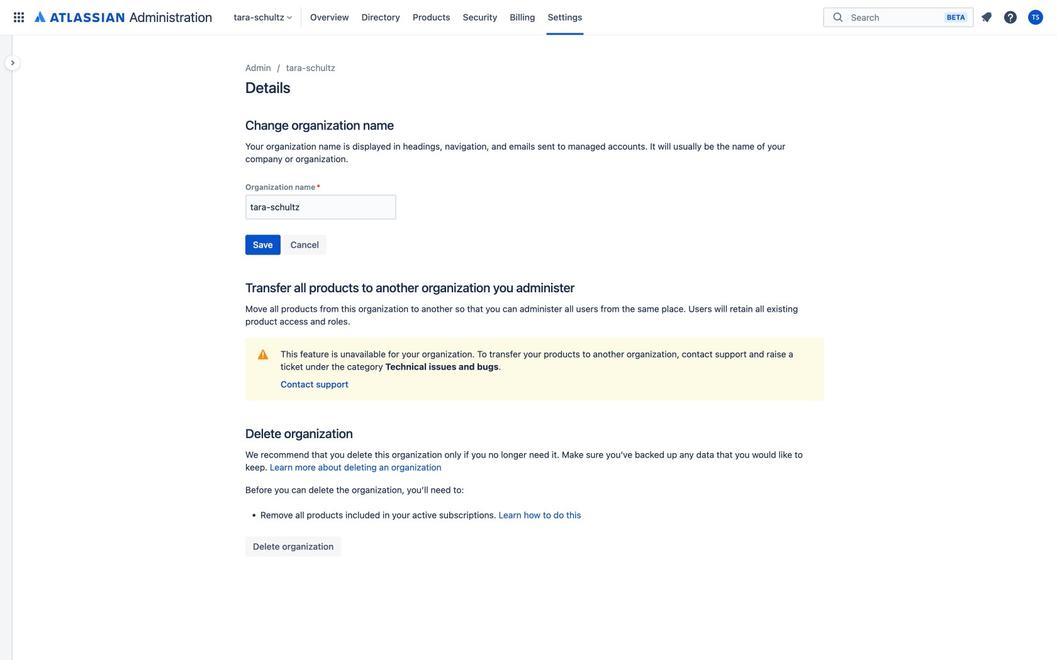 Task type: locate. For each thing, give the bounding box(es) containing it.
Search field
[[847, 6, 944, 29]]

banner
[[0, 0, 1057, 35]]

help icon image
[[1003, 10, 1018, 25]]

atlassian image
[[35, 9, 124, 24], [35, 9, 124, 24]]

global navigation element
[[8, 0, 823, 35]]

appswitcher icon image
[[11, 10, 26, 25]]

toggle navigation image
[[0, 50, 28, 76]]

None field
[[247, 196, 395, 219]]



Task type: vqa. For each thing, say whether or not it's contained in the screenshot.
Global navigation element
yes



Task type: describe. For each thing, give the bounding box(es) containing it.
account image
[[1028, 10, 1043, 25]]

search icon image
[[831, 11, 846, 24]]



